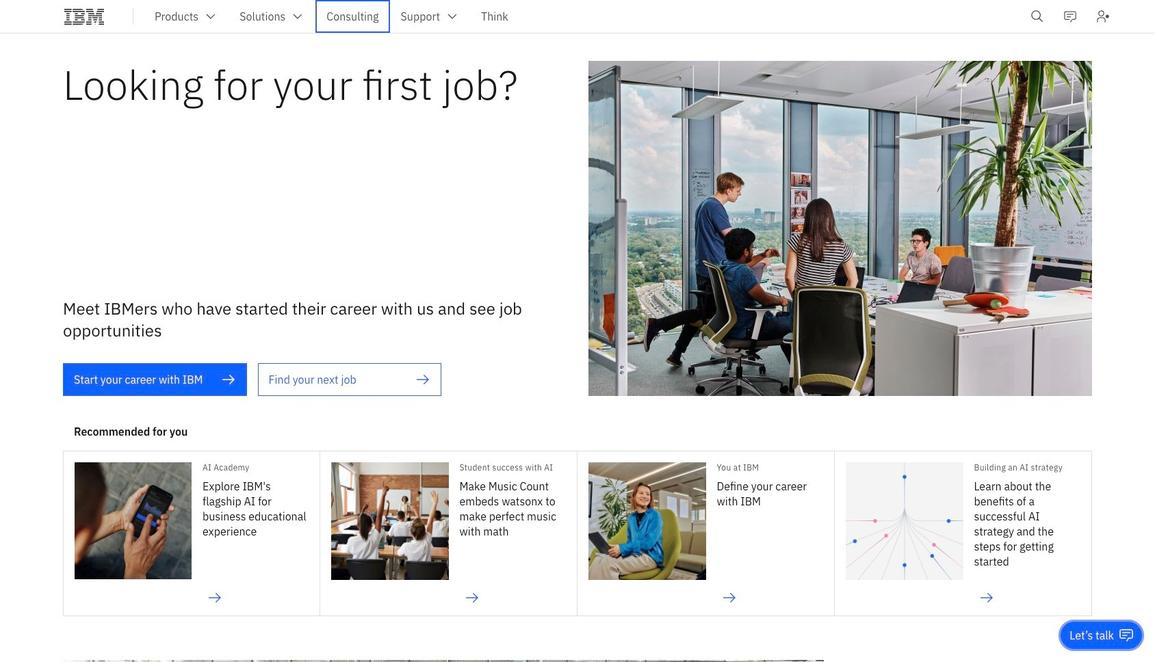 Task type: describe. For each thing, give the bounding box(es) containing it.
let's talk element
[[1070, 628, 1114, 643]]



